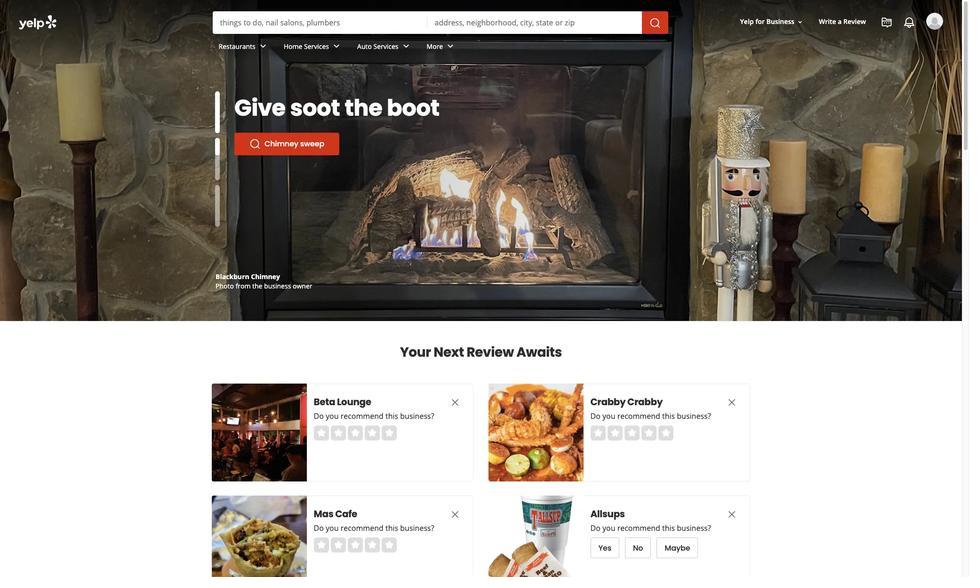 Task type: locate. For each thing, give the bounding box(es) containing it.
2 crabby from the left
[[628, 396, 663, 409]]

2 none field from the left
[[435, 17, 635, 28]]

maybe button
[[657, 538, 699, 559]]

yes
[[599, 543, 612, 554]]

do down "crabby crabby"
[[591, 411, 601, 422]]

sweep
[[300, 138, 325, 149]]

home services link
[[276, 34, 350, 61]]

0 vertical spatial the
[[345, 92, 383, 124]]

(no rating) image for crabby
[[591, 426, 674, 441]]

recommend for crabby
[[618, 411, 661, 422]]

write a review
[[820, 17, 867, 26]]

1 horizontal spatial crabby
[[628, 396, 663, 409]]

chimney inside chimney sweep link
[[265, 138, 299, 149]]

blackburn chimney link
[[216, 272, 280, 281]]

you down mas cafe
[[326, 523, 339, 534]]

yelp for business button
[[737, 13, 808, 30]]

restaurants
[[219, 42, 256, 51]]

this for lounge
[[386, 411, 399, 422]]

(no rating) image down the cafe
[[314, 538, 397, 553]]

awaits
[[517, 343, 562, 362]]

24 chevron down v2 image inside home services link
[[331, 41, 342, 52]]

auto services link
[[350, 34, 419, 61]]

0 horizontal spatial crabby
[[591, 396, 626, 409]]

None radio
[[314, 426, 329, 441], [331, 426, 346, 441], [348, 426, 363, 441], [365, 426, 380, 441], [625, 426, 640, 441], [659, 426, 674, 441], [314, 538, 329, 553], [331, 538, 346, 553], [365, 538, 380, 553], [382, 538, 397, 553], [314, 426, 329, 441], [331, 426, 346, 441], [348, 426, 363, 441], [365, 426, 380, 441], [625, 426, 640, 441], [659, 426, 674, 441], [314, 538, 329, 553], [331, 538, 346, 553], [365, 538, 380, 553], [382, 538, 397, 553]]

you down beta
[[326, 411, 339, 422]]

0 horizontal spatial services
[[304, 42, 329, 51]]

(no rating) image for lounge
[[314, 426, 397, 441]]

chimney up business
[[251, 272, 280, 281]]

give soot the boot
[[235, 92, 440, 124]]

review
[[844, 17, 867, 26], [467, 343, 514, 362]]

Find text field
[[220, 17, 420, 28]]

business? up maybe
[[678, 523, 712, 534]]

yelp
[[741, 17, 754, 26]]

review right next
[[467, 343, 514, 362]]

do for mas
[[314, 523, 324, 534]]

do down beta
[[314, 411, 324, 422]]

2 24 chevron down v2 image from the left
[[331, 41, 342, 52]]

maybe
[[665, 543, 691, 554]]

you for mas
[[326, 523, 339, 534]]

this for cafe
[[386, 523, 399, 534]]

write
[[820, 17, 837, 26]]

recommend down lounge
[[341, 411, 384, 422]]

rating element for crabby
[[591, 426, 674, 441]]

24 chevron down v2 image
[[258, 41, 269, 52], [331, 41, 342, 52], [445, 41, 457, 52]]

24 chevron down v2 image inside more link
[[445, 41, 457, 52]]

recommend
[[341, 411, 384, 422], [618, 411, 661, 422], [341, 523, 384, 534], [618, 523, 661, 534]]

1 crabby from the left
[[591, 396, 626, 409]]

rating element down lounge
[[314, 426, 397, 441]]

24 chevron down v2 image for more
[[445, 41, 457, 52]]

Near text field
[[435, 17, 635, 28]]

tyler b. image
[[927, 13, 944, 30]]

recommend down mas cafe link
[[341, 523, 384, 534]]

1 horizontal spatial 24 chevron down v2 image
[[331, 41, 342, 52]]

1 24 chevron down v2 image from the left
[[258, 41, 269, 52]]

beta
[[314, 396, 336, 409]]

business? down crabby crabby "link"
[[678, 411, 712, 422]]

photo
[[216, 282, 234, 291]]

None search field
[[0, 0, 963, 70], [213, 11, 670, 34], [0, 0, 963, 70], [213, 11, 670, 34]]

business categories element
[[211, 34, 944, 61]]

do you recommend this business? down crabby crabby "link"
[[591, 411, 712, 422]]

24 chevron down v2 image inside the restaurants link
[[258, 41, 269, 52]]

0 vertical spatial review
[[844, 17, 867, 26]]

rating element down the cafe
[[314, 538, 397, 553]]

1 none field from the left
[[220, 17, 420, 28]]

1 services from the left
[[304, 42, 329, 51]]

1 vertical spatial review
[[467, 343, 514, 362]]

this
[[386, 411, 399, 422], [663, 411, 676, 422], [386, 523, 399, 534], [663, 523, 676, 534]]

you for crabby
[[603, 411, 616, 422]]

business?
[[401, 411, 435, 422], [678, 411, 712, 422], [401, 523, 435, 534], [678, 523, 712, 534]]

24 chevron down v2 image
[[401, 41, 412, 52]]

business
[[767, 17, 795, 26]]

boot
[[387, 92, 440, 124]]

lounge
[[337, 396, 372, 409]]

do you recommend this business? for cafe
[[314, 523, 435, 534]]

0 horizontal spatial 24 chevron down v2 image
[[258, 41, 269, 52]]

do down mas
[[314, 523, 324, 534]]

business? for cafe
[[401, 523, 435, 534]]

services
[[304, 42, 329, 51], [374, 42, 399, 51]]

more
[[427, 42, 443, 51]]

rating element down "crabby crabby"
[[591, 426, 674, 441]]

review right a
[[844, 17, 867, 26]]

business
[[264, 282, 291, 291]]

1 vertical spatial the
[[252, 282, 263, 291]]

rating element for lounge
[[314, 426, 397, 441]]

1 horizontal spatial services
[[374, 42, 399, 51]]

0 horizontal spatial none field
[[220, 17, 420, 28]]

1 horizontal spatial none field
[[435, 17, 635, 28]]

mas cafe
[[314, 508, 358, 521]]

(no rating) image down "crabby crabby"
[[591, 426, 674, 441]]

dismiss card image
[[727, 397, 738, 408], [450, 509, 461, 520], [727, 509, 738, 520]]

2 horizontal spatial 24 chevron down v2 image
[[445, 41, 457, 52]]

chimney
[[265, 138, 299, 149], [251, 272, 280, 281]]

this down crabby crabby "link"
[[663, 411, 676, 422]]

this down mas cafe link
[[386, 523, 399, 534]]

services right the home
[[304, 42, 329, 51]]

photo of beta lounge image
[[212, 384, 307, 482]]

this down beta lounge link
[[386, 411, 399, 422]]

recommend down crabby crabby "link"
[[618, 411, 661, 422]]

1 vertical spatial chimney
[[251, 272, 280, 281]]

none field find
[[220, 17, 420, 28]]

select slide image
[[215, 91, 220, 133]]

24 search v2 image
[[250, 138, 261, 150]]

dismiss card image for crabby
[[727, 397, 738, 408]]

restaurants link
[[211, 34, 276, 61]]

you
[[326, 411, 339, 422], [603, 411, 616, 422], [326, 523, 339, 534], [603, 523, 616, 534]]

None radio
[[382, 426, 397, 441], [591, 426, 606, 441], [608, 426, 623, 441], [642, 426, 657, 441], [348, 538, 363, 553], [382, 426, 397, 441], [591, 426, 606, 441], [608, 426, 623, 441], [642, 426, 657, 441], [348, 538, 363, 553]]

do you recommend this business? down mas cafe link
[[314, 523, 435, 534]]

do you recommend this business? for crabby
[[591, 411, 712, 422]]

recommend for lounge
[[341, 411, 384, 422]]

do you recommend this business? down beta lounge link
[[314, 411, 435, 422]]

rating element
[[314, 426, 397, 441], [591, 426, 674, 441], [314, 538, 397, 553]]

a
[[839, 17, 842, 26]]

24 chevron down v2 image right restaurants
[[258, 41, 269, 52]]

2 services from the left
[[374, 42, 399, 51]]

1 horizontal spatial review
[[844, 17, 867, 26]]

next
[[434, 343, 464, 362]]

0 horizontal spatial review
[[467, 343, 514, 362]]

user actions element
[[733, 12, 957, 70]]

business? down beta lounge link
[[401, 411, 435, 422]]

services left 24 chevron down v2 image
[[374, 42, 399, 51]]

24 chevron down v2 image right more
[[445, 41, 457, 52]]

business? down mas cafe link
[[401, 523, 435, 534]]

chimney right 24 search v2 image
[[265, 138, 299, 149]]

review inside the write a review link
[[844, 17, 867, 26]]

do for crabby
[[591, 411, 601, 422]]

0 vertical spatial chimney
[[265, 138, 299, 149]]

do you recommend this business? down allsups link
[[591, 523, 712, 534]]

no
[[634, 543, 644, 554]]

chimney sweep link
[[235, 133, 340, 155]]

(no rating) image down lounge
[[314, 426, 397, 441]]

3 24 chevron down v2 image from the left
[[445, 41, 457, 52]]

yes button
[[591, 538, 620, 559]]

1 horizontal spatial the
[[345, 92, 383, 124]]

0 horizontal spatial the
[[252, 282, 263, 291]]

you down "crabby crabby"
[[603, 411, 616, 422]]

mas cafe link
[[314, 508, 432, 521]]

the
[[345, 92, 383, 124], [252, 282, 263, 291]]

24 chevron down v2 image left auto
[[331, 41, 342, 52]]

None field
[[220, 17, 420, 28], [435, 17, 635, 28]]

do you recommend this business?
[[314, 411, 435, 422], [591, 411, 712, 422], [314, 523, 435, 534], [591, 523, 712, 534]]

crabby
[[591, 396, 626, 409], [628, 396, 663, 409]]

do
[[314, 411, 324, 422], [591, 411, 601, 422], [314, 523, 324, 534], [591, 523, 601, 534]]

(no rating) image
[[314, 426, 397, 441], [591, 426, 674, 441], [314, 538, 397, 553]]

cafe
[[336, 508, 358, 521]]

for
[[756, 17, 765, 26]]



Task type: vqa. For each thing, say whether or not it's contained in the screenshot.
Close icon
no



Task type: describe. For each thing, give the bounding box(es) containing it.
24 chevron down v2 image for restaurants
[[258, 41, 269, 52]]

beta lounge link
[[314, 396, 432, 409]]

soot
[[290, 92, 340, 124]]

you for beta
[[326, 411, 339, 422]]

do down allsups
[[591, 523, 601, 534]]

this up maybe
[[663, 523, 676, 534]]

explore banner section banner
[[0, 0, 963, 321]]

business? for lounge
[[401, 411, 435, 422]]

business? for crabby
[[678, 411, 712, 422]]

home services
[[284, 42, 329, 51]]

search image
[[650, 17, 661, 29]]

dismiss card image for cafe
[[450, 509, 461, 520]]

allsups
[[591, 508, 626, 521]]

services for auto services
[[374, 42, 399, 51]]

review for next
[[467, 343, 514, 362]]

beta lounge
[[314, 396, 372, 409]]

crabby crabby link
[[591, 396, 709, 409]]

your next review awaits
[[400, 343, 562, 362]]

do for beta
[[314, 411, 324, 422]]

crabby crabby
[[591, 396, 663, 409]]

notifications image
[[904, 17, 916, 28]]

24 chevron down v2 image for home services
[[331, 41, 342, 52]]

from
[[236, 282, 251, 291]]

recommend for cafe
[[341, 523, 384, 534]]

photo of crabby crabby image
[[489, 384, 584, 482]]

no button
[[626, 538, 652, 559]]

owner
[[293, 282, 312, 291]]

your
[[400, 343, 431, 362]]

chimney sweep
[[265, 138, 325, 149]]

blackburn
[[216, 272, 249, 281]]

allsups link
[[591, 508, 709, 521]]

give
[[235, 92, 286, 124]]

home
[[284, 42, 303, 51]]

photo of mas cafe image
[[212, 496, 307, 577]]

dismiss card image
[[450, 397, 461, 408]]

the inside blackburn chimney photo from the business owner
[[252, 282, 263, 291]]

projects image
[[882, 17, 893, 28]]

review for a
[[844, 17, 867, 26]]

you down allsups
[[603, 523, 616, 534]]

16 chevron down v2 image
[[797, 18, 804, 26]]

photo of allsups image
[[489, 496, 584, 577]]

write a review link
[[816, 13, 870, 30]]

do you recommend this business? for lounge
[[314, 411, 435, 422]]

blackburn chimney photo from the business owner
[[216, 272, 312, 291]]

yelp for business
[[741, 17, 795, 26]]

services for home services
[[304, 42, 329, 51]]

this for crabby
[[663, 411, 676, 422]]

recommend down allsups link
[[618, 523, 661, 534]]

mas
[[314, 508, 334, 521]]

chimney inside blackburn chimney photo from the business owner
[[251, 272, 280, 281]]

rating element for cafe
[[314, 538, 397, 553]]

none field near
[[435, 17, 635, 28]]

more link
[[419, 34, 464, 61]]

auto services
[[358, 42, 399, 51]]

auto
[[358, 42, 372, 51]]

(no rating) image for cafe
[[314, 538, 397, 553]]



